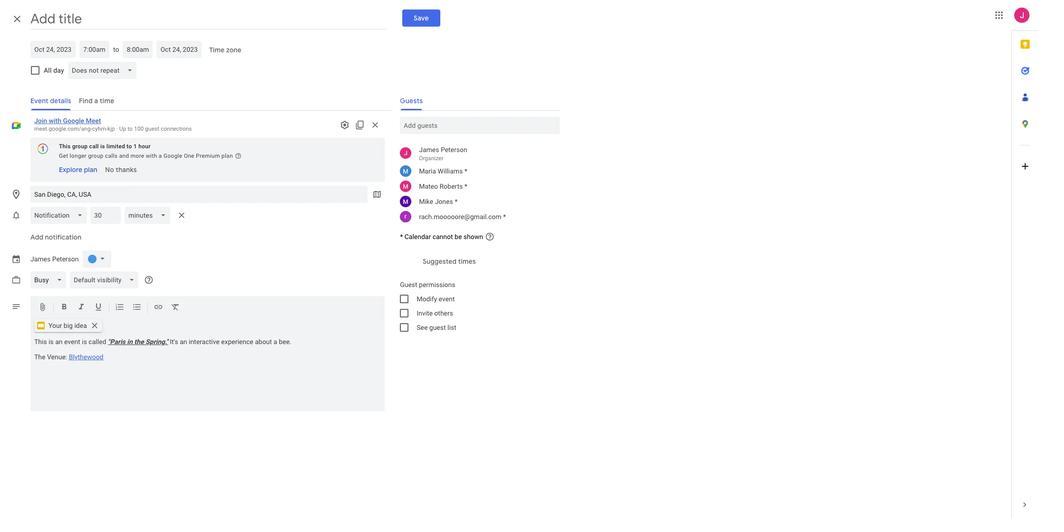 Task type: describe. For each thing, give the bounding box(es) containing it.
james peterson organizer
[[419, 146, 468, 162]]

time
[[210, 46, 225, 54]]

no thanks button
[[101, 161, 141, 178]]

0 horizontal spatial a
[[159, 153, 162, 159]]

rach.mooooore@gmail.com
[[419, 213, 502, 221]]

notification
[[45, 233, 82, 242]]

your
[[49, 322, 62, 330]]

* inside rach.mooooore@gmail.com tree item
[[503, 213, 506, 221]]

see
[[417, 324, 428, 332]]

Minutes in advance for notification number field
[[94, 207, 117, 224]]

explore plan
[[59, 166, 97, 174]]

plan inside button
[[84, 166, 97, 174]]

blythewood
[[69, 354, 104, 361]]

thanks
[[116, 166, 137, 174]]

0 vertical spatial to
[[113, 46, 119, 53]]

1
[[134, 143, 137, 150]]

mateo roberts *
[[419, 183, 468, 190]]

suggested times button
[[419, 253, 480, 270]]

connections
[[161, 126, 192, 132]]

event inside description text field
[[64, 338, 80, 346]]

it's
[[170, 338, 178, 346]]

cannot
[[433, 233, 453, 241]]

zone
[[227, 46, 242, 54]]

Title text field
[[30, 9, 387, 30]]

called
[[89, 338, 106, 346]]

james for james peterson organizer
[[419, 146, 439, 154]]

and
[[119, 153, 129, 159]]

save button
[[402, 10, 440, 27]]

calendar
[[405, 233, 431, 241]]

underline image
[[94, 303, 103, 314]]

the
[[34, 354, 45, 361]]

premium
[[196, 153, 220, 159]]

time zone button
[[206, 41, 246, 59]]

with inside join with google meet meet.google.com/ang-cyhm-kjp · up to 100 guest connections
[[49, 117, 61, 125]]

mateo
[[419, 183, 438, 190]]

up
[[119, 126, 126, 132]]

1 horizontal spatial plan
[[222, 153, 233, 159]]

italic image
[[77, 303, 86, 314]]

guests invited to this event. tree
[[393, 144, 560, 225]]

guest
[[400, 281, 418, 289]]

* for mike jones *
[[455, 198, 458, 206]]

guest permissions
[[400, 281, 456, 289]]

2 an from the left
[[180, 338, 187, 346]]

more
[[131, 153, 144, 159]]

get
[[59, 153, 68, 159]]

modify event
[[417, 295, 455, 303]]

all day
[[44, 67, 64, 74]]

your big idea link
[[34, 319, 102, 333]]

remove formatting image
[[171, 303, 180, 314]]

permissions
[[419, 281, 456, 289]]

james for james peterson
[[30, 256, 51, 263]]

Description text field
[[30, 338, 385, 410]]

join with google meet meet.google.com/ang-cyhm-kjp · up to 100 guest connections
[[34, 117, 192, 132]]

modify
[[417, 295, 437, 303]]

1 vertical spatial google
[[164, 153, 182, 159]]

this group call is limited to 1 hour
[[59, 143, 151, 150]]

bulleted list image
[[132, 303, 142, 314]]

add notification button
[[27, 226, 85, 249]]

blythewood link
[[69, 354, 104, 361]]

be
[[455, 233, 462, 241]]

maria williams tree item
[[393, 164, 560, 179]]

james peterson
[[30, 256, 79, 263]]

explore
[[59, 166, 82, 174]]

event inside group
[[439, 295, 455, 303]]

james peterson, organizer tree item
[[393, 144, 560, 164]]

0 horizontal spatial group
[[72, 143, 88, 150]]

experience
[[221, 338, 253, 346]]

see guest list
[[417, 324, 457, 332]]

shown
[[464, 233, 483, 241]]

organizer
[[419, 155, 444, 162]]

2 horizontal spatial is
[[100, 143, 105, 150]]

rach.mooooore@gmail.com *
[[419, 213, 506, 221]]

"paris
[[108, 338, 126, 346]]

1 an from the left
[[55, 338, 63, 346]]

call
[[89, 143, 99, 150]]

join
[[34, 117, 47, 125]]

list
[[448, 324, 457, 332]]

·
[[116, 126, 118, 132]]

* for mateo roberts *
[[465, 183, 468, 190]]

your big idea
[[49, 322, 87, 330]]

about
[[255, 338, 272, 346]]

williams
[[438, 167, 463, 175]]

guest inside group
[[430, 324, 446, 332]]

insert link image
[[154, 303, 163, 314]]

kjp
[[108, 126, 115, 132]]

suggested
[[423, 257, 457, 266]]

* calendar cannot be shown
[[400, 233, 483, 241]]

get longer group calls and more with a google one premium plan
[[59, 153, 233, 159]]

invite
[[417, 310, 433, 317]]

suggested times
[[423, 257, 476, 266]]

mike jones tree item
[[393, 194, 560, 209]]



Task type: vqa. For each thing, say whether or not it's contained in the screenshot.
Settings menu Icon
no



Task type: locate. For each thing, give the bounding box(es) containing it.
* inside maria williams tree item
[[465, 167, 468, 175]]

1 vertical spatial event
[[64, 338, 80, 346]]

Location text field
[[34, 186, 364, 203]]

Start date text field
[[34, 44, 72, 55]]

google
[[63, 117, 84, 125], [164, 153, 182, 159]]

1 horizontal spatial james
[[419, 146, 439, 154]]

a
[[159, 153, 162, 159], [274, 338, 277, 346]]

formatting options toolbar
[[30, 296, 385, 319]]

google inside join with google meet meet.google.com/ang-cyhm-kjp · up to 100 guest connections
[[63, 117, 84, 125]]

james inside james peterson organizer
[[419, 146, 439, 154]]

this inside description text field
[[34, 338, 47, 346]]

*
[[465, 167, 468, 175], [465, 183, 468, 190], [455, 198, 458, 206], [503, 213, 506, 221], [400, 233, 403, 241]]

a inside description text field
[[274, 338, 277, 346]]

with up meet.google.com/ang-
[[49, 117, 61, 125]]

0 vertical spatial this
[[59, 143, 71, 150]]

a left bee.
[[274, 338, 277, 346]]

cyhm-
[[92, 126, 108, 132]]

0 vertical spatial group
[[72, 143, 88, 150]]

an up 'venue:'
[[55, 338, 63, 346]]

hour
[[139, 143, 151, 150]]

the spring."
[[134, 338, 168, 346]]

* down mike jones tree item
[[503, 213, 506, 221]]

0 horizontal spatial james
[[30, 256, 51, 263]]

others
[[435, 310, 453, 317]]

meet
[[86, 117, 101, 125]]

group up the longer
[[72, 143, 88, 150]]

0 vertical spatial plan
[[222, 153, 233, 159]]

guest left list
[[430, 324, 446, 332]]

this is an event is called "paris in the spring." it's an interactive experience about a bee.
[[34, 338, 292, 346]]

jones
[[435, 198, 453, 206]]

* inside mike jones tree item
[[455, 198, 458, 206]]

0 horizontal spatial peterson
[[52, 256, 79, 263]]

bee.
[[279, 338, 292, 346]]

with down hour
[[146, 153, 157, 159]]

google left one
[[164, 153, 182, 159]]

time zone
[[210, 46, 242, 54]]

1 vertical spatial group
[[88, 153, 104, 159]]

all
[[44, 67, 52, 74]]

times
[[459, 257, 476, 266]]

to left end time text box
[[113, 46, 119, 53]]

is left called
[[82, 338, 87, 346]]

guest inside join with google meet meet.google.com/ang-cyhm-kjp · up to 100 guest connections
[[145, 126, 159, 132]]

mateo roberts tree item
[[393, 179, 560, 194]]

0 horizontal spatial plan
[[84, 166, 97, 174]]

bold image
[[59, 303, 69, 314]]

plan right premium
[[222, 153, 233, 159]]

invite others
[[417, 310, 453, 317]]

0 horizontal spatial is
[[49, 338, 54, 346]]

this for this is an event is called "paris in the spring." it's an interactive experience about a bee.
[[34, 338, 47, 346]]

peterson inside james peterson organizer
[[441, 146, 468, 154]]

1 horizontal spatial peterson
[[441, 146, 468, 154]]

* left calendar
[[400, 233, 403, 241]]

0 vertical spatial with
[[49, 117, 61, 125]]

interactive
[[189, 338, 220, 346]]

rach.mooooore@gmail.com tree item
[[393, 209, 560, 225]]

numbered list image
[[115, 303, 125, 314]]

0 vertical spatial peterson
[[441, 146, 468, 154]]

* inside mateo roberts tree item
[[465, 183, 468, 190]]

1 vertical spatial with
[[146, 153, 157, 159]]

this for this group call is limited to 1 hour
[[59, 143, 71, 150]]

peterson
[[441, 146, 468, 154], [52, 256, 79, 263]]

day
[[53, 67, 64, 74]]

maria
[[419, 167, 436, 175]]

0 horizontal spatial this
[[34, 338, 47, 346]]

plan down the longer
[[84, 166, 97, 174]]

1 horizontal spatial an
[[180, 338, 187, 346]]

0 horizontal spatial with
[[49, 117, 61, 125]]

this
[[59, 143, 71, 150], [34, 338, 47, 346]]

* for maria williams *
[[465, 167, 468, 175]]

1 horizontal spatial group
[[88, 153, 104, 159]]

1 horizontal spatial with
[[146, 153, 157, 159]]

0 vertical spatial event
[[439, 295, 455, 303]]

event up others on the left bottom
[[439, 295, 455, 303]]

mike jones *
[[419, 198, 458, 206]]

group down call
[[88, 153, 104, 159]]

1 horizontal spatial event
[[439, 295, 455, 303]]

in
[[127, 338, 133, 346]]

30 minutes before element
[[30, 205, 189, 226]]

* right "williams" on the left of the page
[[465, 167, 468, 175]]

tab list
[[1013, 31, 1039, 492]]

add notification
[[30, 233, 82, 242]]

mike
[[419, 198, 434, 206]]

0 vertical spatial a
[[159, 153, 162, 159]]

0 horizontal spatial guest
[[145, 126, 159, 132]]

one
[[184, 153, 195, 159]]

peterson for james peterson organizer
[[441, 146, 468, 154]]

* right jones
[[455, 198, 458, 206]]

event up the venue: blythewood
[[64, 338, 80, 346]]

is
[[100, 143, 105, 150], [49, 338, 54, 346], [82, 338, 87, 346]]

add
[[30, 233, 43, 242]]

End time text field
[[127, 44, 149, 55]]

explore plan button
[[55, 161, 101, 178]]

0 vertical spatial google
[[63, 117, 84, 125]]

join with google meet link
[[34, 117, 101, 125]]

longer
[[70, 153, 87, 159]]

1 horizontal spatial is
[[82, 338, 87, 346]]

venue:
[[47, 354, 67, 361]]

1 vertical spatial plan
[[84, 166, 97, 174]]

idea
[[74, 322, 87, 330]]

to inside join with google meet meet.google.com/ang-cyhm-kjp · up to 100 guest connections
[[128, 126, 133, 132]]

None field
[[68, 62, 141, 79], [30, 207, 91, 224], [125, 207, 174, 224], [30, 272, 70, 289], [70, 272, 142, 289], [68, 62, 141, 79], [30, 207, 91, 224], [125, 207, 174, 224], [30, 272, 70, 289], [70, 272, 142, 289]]

1 vertical spatial guest
[[430, 324, 446, 332]]

guest right 100
[[145, 126, 159, 132]]

google up meet.google.com/ang-
[[63, 117, 84, 125]]

big
[[64, 322, 73, 330]]

an
[[55, 338, 63, 346], [180, 338, 187, 346]]

1 vertical spatial a
[[274, 338, 277, 346]]

End date text field
[[161, 44, 198, 55]]

1 horizontal spatial guest
[[430, 324, 446, 332]]

maria williams *
[[419, 167, 468, 175]]

an right it's
[[180, 338, 187, 346]]

1 vertical spatial to
[[128, 126, 133, 132]]

peterson up "williams" on the left of the page
[[441, 146, 468, 154]]

0 vertical spatial guest
[[145, 126, 159, 132]]

1 horizontal spatial google
[[164, 153, 182, 159]]

peterson down notification
[[52, 256, 79, 263]]

1 vertical spatial james
[[30, 256, 51, 263]]

no thanks
[[105, 166, 137, 174]]

group
[[393, 278, 560, 335]]

calls
[[105, 153, 118, 159]]

limited
[[107, 143, 125, 150]]

james down add at left top
[[30, 256, 51, 263]]

roberts
[[440, 183, 463, 190]]

* right roberts
[[465, 183, 468, 190]]

the venue: blythewood
[[34, 354, 104, 361]]

a right more
[[159, 153, 162, 159]]

save
[[414, 14, 429, 22]]

is right call
[[100, 143, 105, 150]]

1 horizontal spatial a
[[274, 338, 277, 346]]

Guests text field
[[404, 117, 556, 134]]

plan
[[222, 153, 233, 159], [84, 166, 97, 174]]

with
[[49, 117, 61, 125], [146, 153, 157, 159]]

1 vertical spatial this
[[34, 338, 47, 346]]

is up 'venue:'
[[49, 338, 54, 346]]

no
[[105, 166, 114, 174]]

0 horizontal spatial an
[[55, 338, 63, 346]]

0 horizontal spatial event
[[64, 338, 80, 346]]

1 horizontal spatial this
[[59, 143, 71, 150]]

event
[[439, 295, 455, 303], [64, 338, 80, 346]]

group containing guest permissions
[[393, 278, 560, 335]]

100
[[134, 126, 144, 132]]

1 vertical spatial peterson
[[52, 256, 79, 263]]

to
[[113, 46, 119, 53], [128, 126, 133, 132], [127, 143, 132, 150]]

group
[[72, 143, 88, 150], [88, 153, 104, 159]]

this up the at the left bottom of page
[[34, 338, 47, 346]]

guest
[[145, 126, 159, 132], [430, 324, 446, 332]]

peterson for james peterson
[[52, 256, 79, 263]]

2 vertical spatial to
[[127, 143, 132, 150]]

meet.google.com/ang-
[[34, 126, 92, 132]]

0 vertical spatial james
[[419, 146, 439, 154]]

james up organizer
[[419, 146, 439, 154]]

Start time text field
[[83, 44, 106, 55]]

this up get
[[59, 143, 71, 150]]

to left 1
[[127, 143, 132, 150]]

to right 'up'
[[128, 126, 133, 132]]

0 horizontal spatial google
[[63, 117, 84, 125]]



